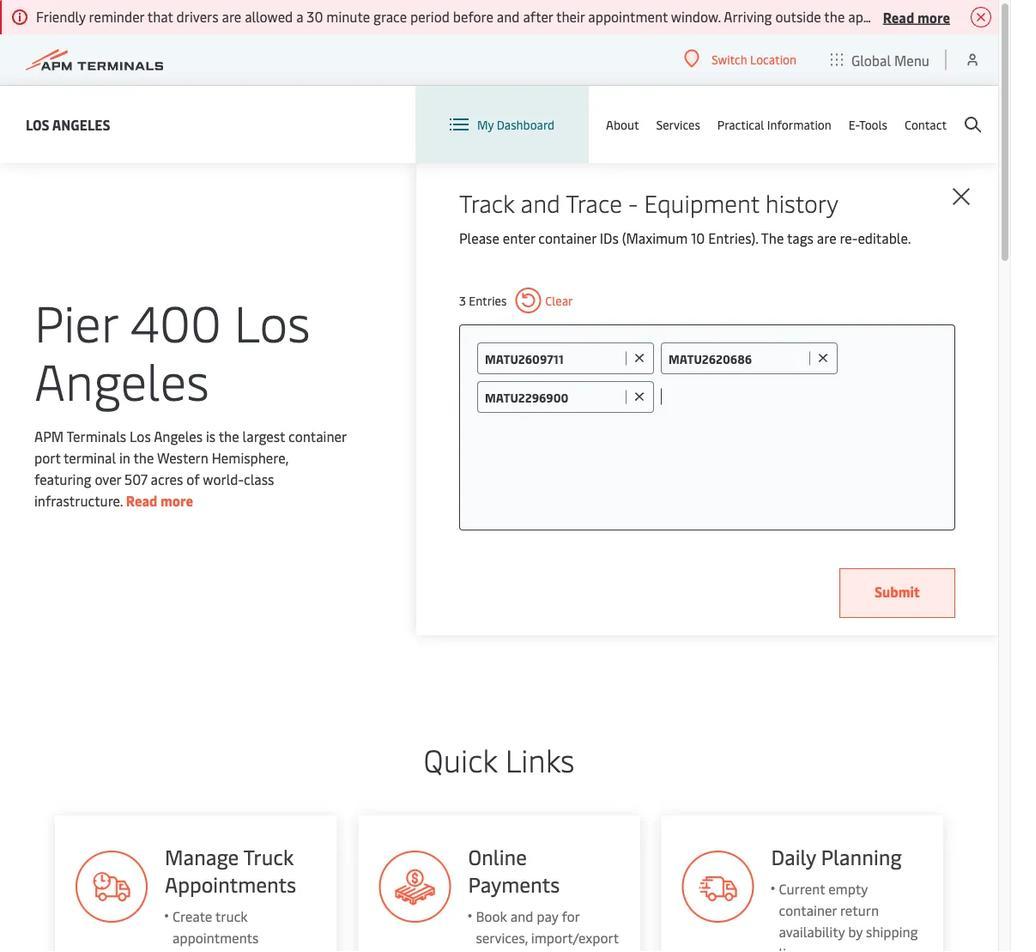 Task type: describe. For each thing, give the bounding box(es) containing it.
return
[[841, 901, 879, 920]]

los for apm terminals los angeles is the largest container port terminal in the western hemisphere, featuring over 507 acres of world-class infrastructure.
[[130, 427, 151, 446]]

menu
[[895, 50, 930, 69]]

editable.
[[858, 229, 911, 247]]

tariffs - 131 image
[[379, 851, 451, 923]]

is
[[206, 427, 216, 446]]

services
[[656, 116, 701, 133]]

Type or paste your IDs here text field
[[661, 381, 938, 412]]

history
[[766, 186, 839, 219]]

practical information button
[[718, 86, 832, 163]]

container for current
[[779, 901, 837, 920]]

track and trace - equipment history
[[459, 186, 839, 219]]

entries).
[[709, 229, 759, 247]]

read more for the read more button
[[883, 8, 951, 26]]

book and pay for services, import/export charges
[[476, 907, 619, 951]]

are
[[817, 229, 837, 247]]

services,
[[476, 929, 528, 947]]

payments
[[468, 870, 560, 898]]

location
[[750, 51, 797, 67]]

daily
[[772, 843, 817, 871]]

terminals
[[67, 427, 126, 446]]

trace
[[566, 186, 622, 219]]

clear button
[[516, 288, 573, 313]]

my dashboard
[[477, 116, 555, 133]]

track
[[459, 186, 515, 219]]

manage
[[165, 843, 239, 871]]

enter
[[503, 229, 535, 247]]

manage truck appointments
[[165, 843, 296, 898]]

by
[[849, 923, 863, 941]]

angeles for 400
[[34, 346, 209, 413]]

over
[[95, 470, 121, 489]]

angeles for terminals
[[154, 427, 203, 446]]

create
[[173, 907, 212, 926]]

orange club loyalty program - 56 image
[[682, 851, 755, 923]]

clear
[[546, 292, 573, 309]]

western
[[157, 449, 209, 467]]

ids
[[600, 229, 619, 247]]

pay
[[537, 907, 559, 926]]

e-tools button
[[849, 86, 888, 163]]

and for trace
[[521, 186, 561, 219]]

information
[[768, 116, 832, 133]]

book
[[476, 907, 507, 926]]

infrastructure.
[[34, 492, 123, 510]]

empty
[[829, 880, 868, 898]]

my dashboard button
[[450, 86, 555, 163]]

read more for read more link
[[126, 492, 193, 510]]

my
[[477, 116, 494, 133]]

400
[[130, 287, 222, 355]]

global menu
[[852, 50, 930, 69]]

1 entered id text field from the top
[[485, 350, 622, 367]]

of
[[187, 470, 200, 489]]

3
[[459, 292, 466, 309]]

charges
[[476, 950, 524, 951]]

hemisphere,
[[212, 449, 288, 467]]

please
[[459, 229, 500, 247]]

services button
[[656, 86, 701, 163]]

create truck appointments
[[173, 907, 259, 947]]

tags
[[787, 229, 814, 247]]

switch location button
[[684, 49, 797, 68]]

read for the read more button
[[883, 8, 915, 26]]

(maximum
[[622, 229, 688, 247]]

dashboard
[[497, 116, 555, 133]]

online payments
[[468, 843, 560, 898]]

submit
[[875, 583, 921, 601]]

and for pay
[[511, 907, 534, 926]]

e-
[[849, 116, 860, 133]]

current empty container return availability by shipping line
[[779, 880, 919, 951]]

container inside the apm terminals los angeles is the largest container port terminal in the western hemisphere, featuring over 507 acres of world-class infrastructure.
[[289, 427, 347, 446]]

shipping
[[867, 923, 919, 941]]



Task type: locate. For each thing, give the bounding box(es) containing it.
pier 400 los angeles
[[34, 287, 311, 413]]

availability
[[779, 923, 845, 941]]

0 horizontal spatial more
[[161, 492, 193, 510]]

0 vertical spatial container
[[539, 229, 597, 247]]

more
[[918, 8, 951, 26], [161, 492, 193, 510]]

please enter container ids (maximum 10 entries). the tags are re-editable.
[[459, 229, 911, 247]]

la secondary image
[[32, 434, 333, 691]]

online
[[468, 843, 527, 871]]

1 vertical spatial container
[[289, 427, 347, 446]]

1 vertical spatial read more
[[126, 492, 193, 510]]

featuring
[[34, 470, 91, 489]]

manager truck appointments - 53 image
[[76, 851, 148, 923]]

apm
[[34, 427, 64, 446]]

2 horizontal spatial los
[[234, 287, 311, 355]]

daily planning
[[772, 843, 902, 871]]

global menu button
[[814, 34, 947, 85]]

largest
[[243, 427, 285, 446]]

and inside book and pay for services, import/export charges
[[511, 907, 534, 926]]

container up availability
[[779, 901, 837, 920]]

507
[[125, 470, 147, 489]]

1 vertical spatial and
[[511, 907, 534, 926]]

submit button
[[840, 568, 956, 618]]

class
[[244, 470, 274, 489]]

10
[[691, 229, 705, 247]]

read more down the acres
[[126, 492, 193, 510]]

read up global menu
[[883, 8, 915, 26]]

about
[[606, 116, 639, 133]]

re-
[[840, 229, 858, 247]]

read more link
[[126, 492, 193, 510]]

appointments
[[165, 870, 296, 898]]

acres
[[151, 470, 183, 489]]

port
[[34, 449, 61, 467]]

the right in
[[133, 449, 154, 467]]

0 vertical spatial read more
[[883, 8, 951, 26]]

close alert image
[[971, 7, 992, 27]]

2 entered id text field from the top
[[485, 389, 622, 405]]

about button
[[606, 86, 639, 163]]

1 vertical spatial angeles
[[34, 346, 209, 413]]

read inside button
[[883, 8, 915, 26]]

0 horizontal spatial the
[[133, 449, 154, 467]]

angeles
[[52, 115, 110, 134], [34, 346, 209, 413], [154, 427, 203, 446]]

more inside button
[[918, 8, 951, 26]]

los
[[26, 115, 49, 134], [234, 287, 311, 355], [130, 427, 151, 446]]

container inside current empty container return availability by shipping line
[[779, 901, 837, 920]]

Entered ID text field
[[485, 350, 622, 367], [485, 389, 622, 405]]

0 horizontal spatial read
[[126, 492, 158, 510]]

and up enter
[[521, 186, 561, 219]]

los inside the apm terminals los angeles is the largest container port terminal in the western hemisphere, featuring over 507 acres of world-class infrastructure.
[[130, 427, 151, 446]]

container
[[539, 229, 597, 247], [289, 427, 347, 446], [779, 901, 837, 920]]

more left close alert icon
[[918, 8, 951, 26]]

read down 507
[[126, 492, 158, 510]]

3 entries
[[459, 292, 507, 309]]

switch location
[[712, 51, 797, 67]]

apm terminals los angeles is the largest container port terminal in the western hemisphere, featuring over 507 acres of world-class infrastructure.
[[34, 427, 347, 510]]

more down the acres
[[161, 492, 193, 510]]

and
[[521, 186, 561, 219], [511, 907, 534, 926]]

entries
[[469, 292, 507, 309]]

0 vertical spatial more
[[918, 8, 951, 26]]

read more
[[883, 8, 951, 26], [126, 492, 193, 510]]

contact
[[905, 116, 947, 133]]

quick
[[424, 739, 498, 781]]

Entered ID text field
[[669, 350, 805, 367]]

0 vertical spatial and
[[521, 186, 561, 219]]

container for please
[[539, 229, 597, 247]]

1 horizontal spatial container
[[539, 229, 597, 247]]

import/export
[[531, 929, 619, 947]]

read
[[883, 8, 915, 26], [126, 492, 158, 510]]

e-tools
[[849, 116, 888, 133]]

truck
[[243, 843, 294, 871]]

1 horizontal spatial los
[[130, 427, 151, 446]]

0 vertical spatial the
[[219, 427, 239, 446]]

los inside 'pier 400 los angeles'
[[234, 287, 311, 355]]

truck
[[215, 907, 248, 926]]

0 vertical spatial read
[[883, 8, 915, 26]]

more for the read more button
[[918, 8, 951, 26]]

read more button
[[883, 6, 951, 27]]

for
[[562, 907, 580, 926]]

quick links
[[424, 739, 575, 781]]

and left pay
[[511, 907, 534, 926]]

line
[[779, 944, 802, 951]]

0 horizontal spatial container
[[289, 427, 347, 446]]

1 horizontal spatial read more
[[883, 8, 951, 26]]

0 vertical spatial angeles
[[52, 115, 110, 134]]

switch
[[712, 51, 748, 67]]

1 horizontal spatial more
[[918, 8, 951, 26]]

los angeles link
[[26, 114, 110, 135]]

appointments
[[173, 929, 259, 947]]

the right is
[[219, 427, 239, 446]]

2 vertical spatial container
[[779, 901, 837, 920]]

pier
[[34, 287, 118, 355]]

1 vertical spatial the
[[133, 449, 154, 467]]

more for read more link
[[161, 492, 193, 510]]

1 horizontal spatial read
[[883, 8, 915, 26]]

angeles inside the apm terminals los angeles is the largest container port terminal in the western hemisphere, featuring over 507 acres of world-class infrastructure.
[[154, 427, 203, 446]]

tools
[[860, 116, 888, 133]]

2 horizontal spatial container
[[779, 901, 837, 920]]

the
[[219, 427, 239, 446], [133, 449, 154, 467]]

-
[[629, 186, 638, 219]]

read for read more link
[[126, 492, 158, 510]]

los angeles
[[26, 115, 110, 134]]

terminal
[[64, 449, 116, 467]]

2 vertical spatial angeles
[[154, 427, 203, 446]]

1 vertical spatial more
[[161, 492, 193, 510]]

1 vertical spatial read
[[126, 492, 158, 510]]

read more up menu
[[883, 8, 951, 26]]

0 horizontal spatial los
[[26, 115, 49, 134]]

the
[[762, 229, 784, 247]]

0 vertical spatial entered id text field
[[485, 350, 622, 367]]

2 vertical spatial los
[[130, 427, 151, 446]]

current
[[779, 880, 826, 898]]

container right largest
[[289, 427, 347, 446]]

contact button
[[905, 86, 947, 163]]

0 vertical spatial los
[[26, 115, 49, 134]]

global
[[852, 50, 891, 69]]

1 horizontal spatial the
[[219, 427, 239, 446]]

0 horizontal spatial read more
[[126, 492, 193, 510]]

in
[[119, 449, 130, 467]]

los for pier 400 los angeles
[[234, 287, 311, 355]]

planning
[[822, 843, 902, 871]]

world-
[[203, 470, 244, 489]]

1 vertical spatial los
[[234, 287, 311, 355]]

angeles inside 'pier 400 los angeles'
[[34, 346, 209, 413]]

equipment
[[645, 186, 760, 219]]

1 vertical spatial entered id text field
[[485, 389, 622, 405]]

practical information
[[718, 116, 832, 133]]

container left 'ids'
[[539, 229, 597, 247]]



Task type: vqa. For each thing, say whether or not it's contained in the screenshot.
Arrive
no



